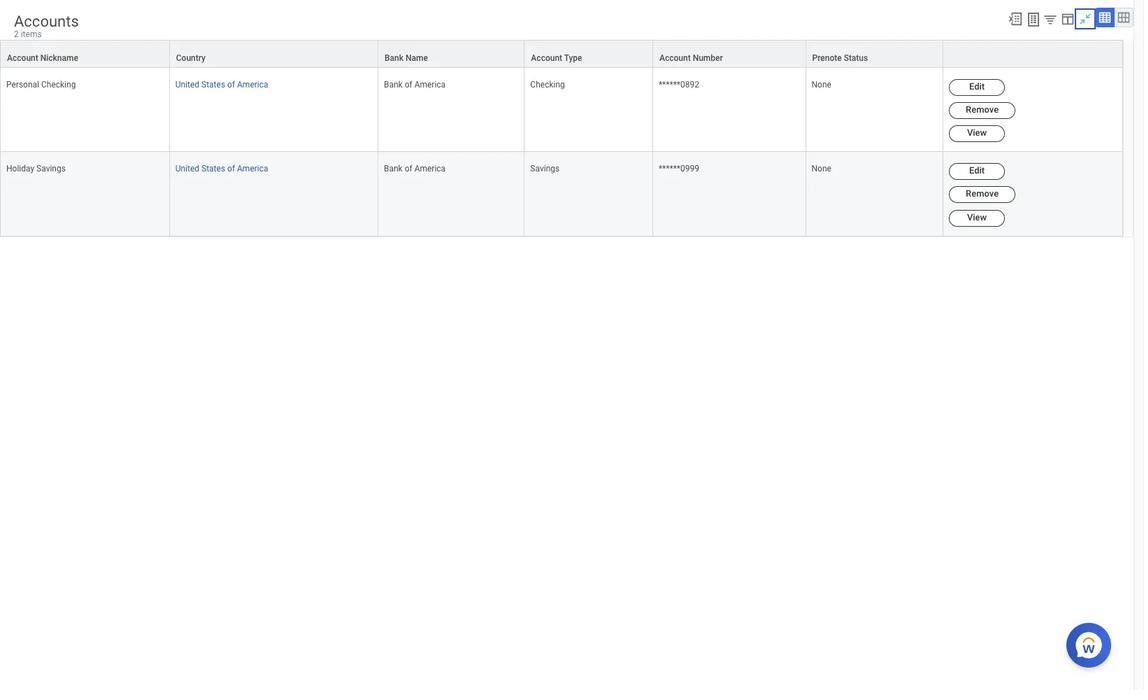 Task type: locate. For each thing, give the bounding box(es) containing it.
personal
[[6, 80, 39, 90]]

view button
[[950, 125, 1006, 142], [950, 210, 1006, 226]]

account for account nickname
[[7, 53, 38, 63]]

2 remove from the top
[[967, 189, 999, 199]]

2 horizontal spatial account
[[660, 53, 691, 63]]

table image
[[1099, 10, 1113, 24]]

bank of america for savings
[[384, 164, 446, 174]]

view for 2nd view button from the bottom
[[968, 128, 988, 138]]

0 vertical spatial remove
[[967, 104, 999, 115]]

select to filter grid data image
[[1043, 12, 1059, 26]]

0 vertical spatial edit
[[970, 81, 986, 92]]

1 edit from the top
[[970, 81, 986, 92]]

1 states from the top
[[202, 80, 225, 90]]

1 horizontal spatial savings
[[531, 164, 560, 174]]

0 horizontal spatial account
[[7, 53, 38, 63]]

checking down account type
[[531, 80, 565, 90]]

bank
[[385, 53, 404, 63], [384, 80, 403, 90], [384, 164, 403, 174]]

1 horizontal spatial account
[[531, 53, 563, 63]]

1 vertical spatial united states of america
[[175, 164, 268, 174]]

bank of america
[[384, 80, 446, 90], [384, 164, 446, 174]]

0 vertical spatial states
[[202, 80, 225, 90]]

items
[[21, 29, 42, 39]]

0 vertical spatial united
[[175, 80, 200, 90]]

view for 2nd view button
[[968, 212, 988, 222]]

1 vertical spatial view button
[[950, 210, 1006, 226]]

1 vertical spatial united
[[175, 164, 200, 174]]

account inside popup button
[[7, 53, 38, 63]]

2 united states of america link from the top
[[175, 164, 268, 174]]

0 horizontal spatial checking
[[41, 80, 76, 90]]

1 vertical spatial united states of america link
[[175, 164, 268, 174]]

united for holiday savings
[[175, 164, 200, 174]]

1 none from the top
[[812, 80, 832, 90]]

account for account type
[[531, 53, 563, 63]]

states
[[202, 80, 225, 90], [202, 164, 225, 174]]

2 united from the top
[[175, 164, 200, 174]]

click to view/edit grid preferences image
[[1061, 11, 1076, 26]]

row for the country column header in the left top of the page
[[0, 68, 1124, 152]]

account
[[7, 53, 38, 63], [531, 53, 563, 63], [660, 53, 691, 63]]

******0892
[[659, 80, 700, 90]]

united states of america link
[[175, 80, 268, 90], [175, 164, 268, 174]]

0 vertical spatial view
[[968, 128, 988, 138]]

1 vertical spatial bank
[[384, 80, 403, 90]]

1 vertical spatial view
[[968, 212, 988, 222]]

edit button
[[950, 79, 1006, 96], [950, 163, 1006, 180]]

1 united states of america link from the top
[[175, 80, 268, 90]]

united states of america link for savings
[[175, 164, 268, 174]]

checking
[[41, 80, 76, 90], [531, 80, 565, 90]]

remove
[[967, 104, 999, 115], [967, 189, 999, 199]]

2
[[14, 29, 19, 39]]

bank for checking
[[384, 80, 403, 90]]

0 vertical spatial view button
[[950, 125, 1006, 142]]

holiday savings
[[6, 164, 66, 174]]

2 vertical spatial bank
[[384, 164, 403, 174]]

1 vertical spatial edit button
[[950, 163, 1006, 180]]

edit
[[970, 81, 986, 92], [970, 165, 986, 176]]

row containing account nickname
[[0, 40, 1124, 69]]

toolbar
[[1002, 7, 1134, 29]]

1 horizontal spatial checking
[[531, 80, 565, 90]]

row
[[0, 40, 1124, 69], [0, 68, 1124, 152], [0, 152, 1124, 236]]

1 vertical spatial remove button
[[950, 186, 1016, 203]]

bank for savings
[[384, 164, 403, 174]]

0 vertical spatial bank
[[385, 53, 404, 63]]

remove button
[[950, 102, 1016, 119], [950, 186, 1016, 203]]

1 united from the top
[[175, 80, 200, 90]]

1 vertical spatial none
[[812, 164, 832, 174]]

prenote
[[813, 53, 842, 63]]

united states of america
[[175, 80, 268, 90], [175, 164, 268, 174]]

0 vertical spatial edit button
[[950, 79, 1006, 96]]

2 states from the top
[[202, 164, 225, 174]]

2 edit button from the top
[[950, 163, 1006, 180]]

0 vertical spatial bank of america
[[384, 80, 446, 90]]

2 edit from the top
[[970, 165, 986, 176]]

2 united states of america from the top
[[175, 164, 268, 174]]

prenote status
[[813, 53, 869, 63]]

states for holiday savings
[[202, 164, 225, 174]]

1 vertical spatial bank of america
[[384, 164, 446, 174]]

1 row from the top
[[0, 40, 1124, 69]]

checking down nickname
[[41, 80, 76, 90]]

none
[[812, 80, 832, 90], [812, 164, 832, 174]]

account left type
[[531, 53, 563, 63]]

0 vertical spatial none
[[812, 80, 832, 90]]

america
[[237, 80, 268, 90], [415, 80, 446, 90], [237, 164, 268, 174], [415, 164, 446, 174]]

united
[[175, 80, 200, 90], [175, 164, 200, 174]]

0 vertical spatial united states of america
[[175, 80, 268, 90]]

bank name button
[[379, 41, 524, 67]]

of
[[227, 80, 235, 90], [405, 80, 413, 90], [227, 164, 235, 174], [405, 164, 413, 174]]

name
[[406, 53, 428, 63]]

1 view from the top
[[968, 128, 988, 138]]

1 account from the left
[[7, 53, 38, 63]]

export to worksheets image
[[1026, 11, 1043, 28]]

1 bank of america from the top
[[384, 80, 446, 90]]

united states of america for savings
[[175, 164, 268, 174]]

1 vertical spatial remove
[[967, 189, 999, 199]]

2 none from the top
[[812, 164, 832, 174]]

2 account from the left
[[531, 53, 563, 63]]

export to excel image
[[1009, 11, 1024, 26]]

view
[[968, 128, 988, 138], [968, 212, 988, 222]]

1 edit button from the top
[[950, 79, 1006, 96]]

2 view from the top
[[968, 212, 988, 222]]

3 account from the left
[[660, 53, 691, 63]]

1 united states of america from the top
[[175, 80, 268, 90]]

nickname
[[40, 53, 78, 63]]

0 vertical spatial united states of america link
[[175, 80, 268, 90]]

0 horizontal spatial savings
[[36, 164, 66, 174]]

account type button
[[525, 41, 653, 67]]

country column header
[[170, 40, 379, 69]]

2 bank of america from the top
[[384, 164, 446, 174]]

account down 2
[[7, 53, 38, 63]]

2 row from the top
[[0, 68, 1124, 152]]

savings
[[36, 164, 66, 174], [531, 164, 560, 174]]

account up ******0892
[[660, 53, 691, 63]]

shrink image
[[1078, 11, 1094, 26]]

1 vertical spatial states
[[202, 164, 225, 174]]

1 vertical spatial edit
[[970, 165, 986, 176]]

row for workday assistant region
[[0, 40, 1124, 69]]

0 vertical spatial remove button
[[950, 102, 1016, 119]]

accounts 2 items
[[14, 13, 79, 39]]

bank inside bank name popup button
[[385, 53, 404, 63]]



Task type: vqa. For each thing, say whether or not it's contained in the screenshot.
banner
no



Task type: describe. For each thing, give the bounding box(es) containing it.
1 remove from the top
[[967, 104, 999, 115]]

number
[[693, 53, 723, 63]]

type
[[565, 53, 583, 63]]

bank name
[[385, 53, 428, 63]]

2 savings from the left
[[531, 164, 560, 174]]

1 remove button from the top
[[950, 102, 1016, 119]]

2 remove button from the top
[[950, 186, 1016, 203]]

accounts
[[14, 13, 79, 30]]

country
[[176, 53, 206, 63]]

account number button
[[654, 41, 806, 67]]

bank of america for checking
[[384, 80, 446, 90]]

holiday
[[6, 164, 34, 174]]

account for account number
[[660, 53, 691, 63]]

united states of america for checking
[[175, 80, 268, 90]]

account nickname
[[7, 53, 78, 63]]

account type
[[531, 53, 583, 63]]

personal checking
[[6, 80, 76, 90]]

3 row from the top
[[0, 152, 1124, 236]]

1 savings from the left
[[36, 164, 66, 174]]

2 checking from the left
[[531, 80, 565, 90]]

united states of america link for checking
[[175, 80, 268, 90]]

none for ******0892
[[812, 80, 832, 90]]

status
[[844, 53, 869, 63]]

expand table image
[[1118, 10, 1132, 24]]

account number
[[660, 53, 723, 63]]

account nickname button
[[1, 41, 169, 67]]

1 checking from the left
[[41, 80, 76, 90]]

******0999
[[659, 164, 700, 174]]

none for ******0999
[[812, 164, 832, 174]]

1 view button from the top
[[950, 125, 1006, 142]]

states for personal checking
[[202, 80, 225, 90]]

united for personal checking
[[175, 80, 200, 90]]

2 view button from the top
[[950, 210, 1006, 226]]

country button
[[170, 41, 378, 67]]

workday assistant region
[[1067, 617, 1118, 668]]

prenote status button
[[807, 41, 943, 67]]



